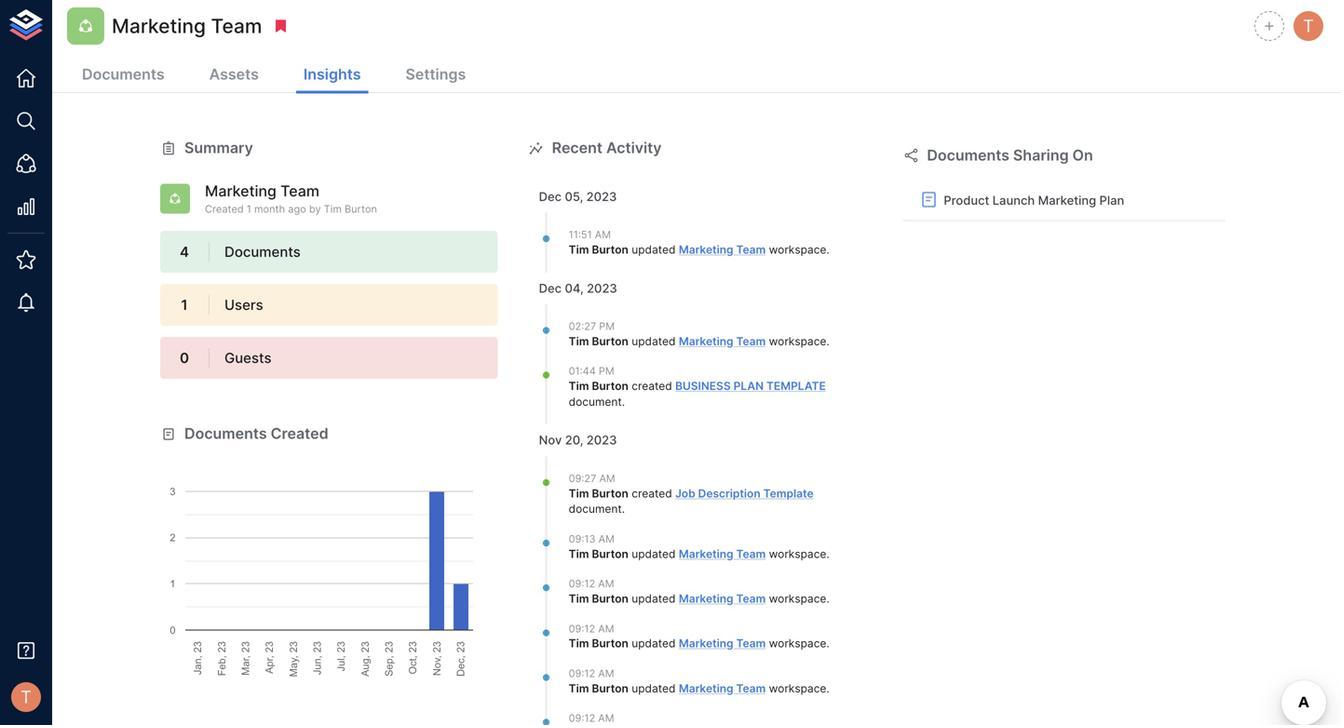 Task type: describe. For each thing, give the bounding box(es) containing it.
4 09:12 from the top
[[569, 713, 595, 725]]

. inside 02:27 pm tim burton updated marketing team workspace .
[[827, 335, 830, 348]]

4 marketing team link from the top
[[679, 592, 766, 606]]

2023 for nov 20, 2023
[[587, 433, 617, 448]]

guests
[[225, 350, 272, 367]]

0
[[180, 350, 189, 367]]

template
[[767, 380, 826, 393]]

created for job
[[632, 487, 672, 501]]

1 horizontal spatial created
[[271, 425, 329, 443]]

created for business
[[632, 380, 672, 393]]

burton inside the 09:13 am tim burton updated marketing team workspace .
[[592, 548, 629, 561]]

documents for documents link
[[82, 65, 165, 83]]

burton inside 11:51 am tim burton updated marketing team workspace .
[[592, 243, 629, 257]]

1 marketing team link from the top
[[679, 243, 766, 257]]

job description template link
[[675, 487, 814, 501]]

3 09:12 am tim burton updated marketing team workspace . from the top
[[569, 668, 830, 696]]

11:51 am tim burton updated marketing team workspace .
[[569, 229, 830, 257]]

description
[[698, 487, 761, 501]]

4
[[180, 244, 189, 261]]

burton inside 01:44 pm tim burton created business plan template document .
[[592, 380, 629, 393]]

tim inside 02:27 pm tim burton updated marketing team workspace .
[[569, 335, 589, 348]]

document for business
[[569, 395, 622, 409]]

product launch marketing plan
[[944, 193, 1125, 208]]

tim inside 09:27 am tim burton created job description template document .
[[569, 487, 589, 501]]

04,
[[565, 281, 584, 296]]

. inside 09:27 am tim burton created job description template document .
[[622, 503, 625, 516]]

1 09:12 am tim burton updated marketing team workspace . from the top
[[569, 578, 830, 606]]

team inside 'marketing team created 1 month ago by tim burton'
[[281, 182, 320, 200]]

settings link
[[398, 58, 473, 94]]

4 workspace from the top
[[769, 592, 827, 606]]

0 horizontal spatial t
[[21, 687, 32, 708]]

launch
[[993, 193, 1035, 208]]

2023 for dec 05, 2023
[[587, 189, 617, 204]]

by
[[309, 203, 321, 215]]

document for job
[[569, 503, 622, 516]]

plan
[[734, 380, 764, 393]]

2 09:12 am tim burton updated marketing team workspace . from the top
[[569, 623, 830, 651]]

documents for documents sharing on
[[927, 146, 1010, 164]]

4 updated from the top
[[632, 592, 676, 606]]

1 inside 'marketing team created 1 month ago by tim burton'
[[247, 203, 251, 215]]

6 updated from the top
[[632, 682, 676, 696]]

plan
[[1100, 193, 1125, 208]]

recent activity
[[552, 139, 662, 157]]

activity
[[606, 139, 662, 157]]

0 vertical spatial t button
[[1291, 8, 1327, 44]]

burton inside 02:27 pm tim burton updated marketing team workspace .
[[592, 335, 629, 348]]

0 horizontal spatial t button
[[6, 677, 47, 718]]

09:12 am
[[569, 713, 614, 725]]

created inside 'marketing team created 1 month ago by tim burton'
[[205, 203, 244, 215]]

2 marketing team link from the top
[[679, 335, 766, 348]]

02:27
[[569, 320, 596, 333]]

team inside 02:27 pm tim burton updated marketing team workspace .
[[736, 335, 766, 348]]

workspace inside 11:51 am tim burton updated marketing team workspace .
[[769, 243, 827, 257]]

ago
[[288, 203, 306, 215]]

pm for updated
[[599, 320, 615, 333]]

3 marketing team link from the top
[[679, 548, 766, 561]]

sharing
[[1014, 146, 1069, 164]]

template
[[764, 487, 814, 501]]

product
[[944, 193, 990, 208]]

summary
[[184, 139, 253, 157]]

02:27 pm tim burton updated marketing team workspace .
[[569, 320, 830, 348]]

tim inside 01:44 pm tim burton created business plan template document .
[[569, 380, 589, 393]]

marketing inside 11:51 am tim burton updated marketing team workspace .
[[679, 243, 734, 257]]

. inside the 09:13 am tim burton updated marketing team workspace .
[[827, 548, 830, 561]]

am inside 09:27 am tim burton created job description template document .
[[599, 473, 615, 485]]

a chart. element
[[160, 445, 498, 678]]

6 marketing team link from the top
[[679, 682, 766, 696]]

documents down the month
[[225, 244, 301, 261]]

dec for dec 04, 2023
[[539, 281, 562, 296]]



Task type: locate. For each thing, give the bounding box(es) containing it.
6 workspace from the top
[[769, 682, 827, 696]]

am inside 11:51 am tim burton updated marketing team workspace .
[[595, 229, 611, 241]]

1 left the month
[[247, 203, 251, 215]]

pm right 01:44
[[599, 365, 615, 377]]

1 vertical spatial document
[[569, 503, 622, 516]]

1 vertical spatial 1
[[181, 297, 188, 314]]

dec 04, 2023
[[539, 281, 617, 296]]

marketing inside the 09:13 am tim burton updated marketing team workspace .
[[679, 548, 734, 561]]

documents link
[[75, 58, 172, 94]]

marketing inside 'marketing team created 1 month ago by tim burton'
[[205, 182, 277, 200]]

2023 right 04,
[[587, 281, 617, 296]]

created left the month
[[205, 203, 244, 215]]

marketing team link
[[679, 243, 766, 257], [679, 335, 766, 348], [679, 548, 766, 561], [679, 592, 766, 606], [679, 637, 766, 651], [679, 682, 766, 696]]

tim
[[324, 203, 342, 215], [569, 243, 589, 257], [569, 335, 589, 348], [569, 380, 589, 393], [569, 487, 589, 501], [569, 548, 589, 561], [569, 592, 589, 606], [569, 637, 589, 651], [569, 682, 589, 696]]

2023 for dec 04, 2023
[[587, 281, 617, 296]]

1 vertical spatial 09:12 am tim burton updated marketing team workspace .
[[569, 623, 830, 651]]

dec left 05,
[[539, 189, 562, 204]]

1 horizontal spatial t
[[1303, 16, 1314, 36]]

tim inside 'marketing team created 1 month ago by tim burton'
[[324, 203, 342, 215]]

1 vertical spatial 2023
[[587, 281, 617, 296]]

0 horizontal spatial 1
[[181, 297, 188, 314]]

05,
[[565, 189, 583, 204]]

1 horizontal spatial t button
[[1291, 8, 1327, 44]]

assets link
[[202, 58, 266, 94]]

3 updated from the top
[[632, 548, 676, 561]]

5 workspace from the top
[[769, 637, 827, 651]]

created left business
[[632, 380, 672, 393]]

am
[[595, 229, 611, 241], [599, 473, 615, 485], [599, 533, 615, 545], [598, 578, 614, 590], [598, 623, 614, 635], [598, 668, 614, 680], [598, 713, 614, 725]]

1 vertical spatial created
[[632, 487, 672, 501]]

updated inside 02:27 pm tim burton updated marketing team workspace .
[[632, 335, 676, 348]]

am inside the 09:13 am tim burton updated marketing team workspace .
[[599, 533, 615, 545]]

0 vertical spatial created
[[205, 203, 244, 215]]

assets
[[209, 65, 259, 83]]

document down 01:44
[[569, 395, 622, 409]]

documents for documents created
[[184, 425, 267, 443]]

pm for created
[[599, 365, 615, 377]]

updated inside 11:51 am tim burton updated marketing team workspace .
[[632, 243, 676, 257]]

1
[[247, 203, 251, 215], [181, 297, 188, 314]]

1 09:12 from the top
[[569, 578, 595, 590]]

1 vertical spatial t
[[21, 687, 32, 708]]

dec left 04,
[[539, 281, 562, 296]]

insights link
[[296, 58, 368, 94]]

1 workspace from the top
[[769, 243, 827, 257]]

3 workspace from the top
[[769, 548, 827, 561]]

2 09:12 from the top
[[569, 623, 595, 635]]

burton inside 09:27 am tim burton created job description template document .
[[592, 487, 629, 501]]

updated inside the 09:13 am tim burton updated marketing team workspace .
[[632, 548, 676, 561]]

business
[[675, 380, 731, 393]]

1 updated from the top
[[632, 243, 676, 257]]

2 vertical spatial 2023
[[587, 433, 617, 448]]

2023 right 05,
[[587, 189, 617, 204]]

marketing inside 02:27 pm tim burton updated marketing team workspace .
[[679, 335, 734, 348]]

documents sharing on
[[927, 146, 1093, 164]]

0 vertical spatial t
[[1303, 16, 1314, 36]]

created
[[205, 203, 244, 215], [271, 425, 329, 443]]

11:51
[[569, 229, 592, 241]]

0 vertical spatial pm
[[599, 320, 615, 333]]

2 updated from the top
[[632, 335, 676, 348]]

documents down guests in the left of the page
[[184, 425, 267, 443]]

business plan template link
[[675, 380, 826, 393]]

users
[[225, 297, 263, 314]]

0 vertical spatial 1
[[247, 203, 251, 215]]

2 dec from the top
[[539, 281, 562, 296]]

pm inside 02:27 pm tim burton updated marketing team workspace .
[[599, 320, 615, 333]]

09:12
[[569, 578, 595, 590], [569, 623, 595, 635], [569, 668, 595, 680], [569, 713, 595, 725]]

1 created from the top
[[632, 380, 672, 393]]

5 marketing team link from the top
[[679, 637, 766, 651]]

nov
[[539, 433, 562, 448]]

dec 05, 2023
[[539, 189, 617, 204]]

0 horizontal spatial created
[[205, 203, 244, 215]]

20,
[[565, 433, 584, 448]]

document inside 01:44 pm tim burton created business plan template document .
[[569, 395, 622, 409]]

2 vertical spatial 09:12 am tim burton updated marketing team workspace .
[[569, 668, 830, 696]]

created inside 01:44 pm tim burton created business plan template document .
[[632, 380, 672, 393]]

pm
[[599, 320, 615, 333], [599, 365, 615, 377]]

workspace
[[769, 243, 827, 257], [769, 335, 827, 348], [769, 548, 827, 561], [769, 592, 827, 606], [769, 637, 827, 651], [769, 682, 827, 696]]

documents down the marketing team at left
[[82, 65, 165, 83]]

document up 09:13
[[569, 503, 622, 516]]

created down guests in the left of the page
[[271, 425, 329, 443]]

0 vertical spatial 2023
[[587, 189, 617, 204]]

t button
[[1291, 8, 1327, 44], [6, 677, 47, 718]]

dec for dec 05, 2023
[[539, 189, 562, 204]]

nov 20, 2023
[[539, 433, 617, 448]]

0 vertical spatial dec
[[539, 189, 562, 204]]

document inside 09:27 am tim burton created job description template document .
[[569, 503, 622, 516]]

marketing team
[[112, 14, 262, 38]]

2 document from the top
[[569, 503, 622, 516]]

created left job
[[632, 487, 672, 501]]

marketing
[[112, 14, 206, 38], [205, 182, 277, 200], [1038, 193, 1097, 208], [679, 243, 734, 257], [679, 335, 734, 348], [679, 548, 734, 561], [679, 592, 734, 606], [679, 637, 734, 651], [679, 682, 734, 696]]

pm inside 01:44 pm tim burton created business plan template document .
[[599, 365, 615, 377]]

tim inside 11:51 am tim burton updated marketing team workspace .
[[569, 243, 589, 257]]

workspace inside 02:27 pm tim burton updated marketing team workspace .
[[769, 335, 827, 348]]

3 09:12 from the top
[[569, 668, 595, 680]]

01:44 pm tim burton created business plan template document .
[[569, 365, 826, 409]]

1 vertical spatial t button
[[6, 677, 47, 718]]

. inside 11:51 am tim burton updated marketing team workspace .
[[827, 243, 830, 257]]

workspace inside the 09:13 am tim burton updated marketing team workspace .
[[769, 548, 827, 561]]

1 vertical spatial created
[[271, 425, 329, 443]]

0 vertical spatial created
[[632, 380, 672, 393]]

marketing team created 1 month ago by tim burton
[[205, 182, 377, 215]]

09:27
[[569, 473, 597, 485]]

tim inside the 09:13 am tim burton updated marketing team workspace .
[[569, 548, 589, 561]]

pm right 02:27
[[599, 320, 615, 333]]

09:27 am tim burton created job description template document .
[[569, 473, 814, 516]]

5 updated from the top
[[632, 637, 676, 651]]

09:13
[[569, 533, 596, 545]]

1 vertical spatial dec
[[539, 281, 562, 296]]

month
[[254, 203, 285, 215]]

.
[[827, 243, 830, 257], [827, 335, 830, 348], [622, 395, 625, 409], [622, 503, 625, 516], [827, 548, 830, 561], [827, 592, 830, 606], [827, 637, 830, 651], [827, 682, 830, 696]]

2 created from the top
[[632, 487, 672, 501]]

a chart. image
[[160, 445, 498, 678]]

team inside 11:51 am tim burton updated marketing team workspace .
[[736, 243, 766, 257]]

dec
[[539, 189, 562, 204], [539, 281, 562, 296]]

1 document from the top
[[569, 395, 622, 409]]

documents up "product"
[[927, 146, 1010, 164]]

09:13 am tim burton updated marketing team workspace .
[[569, 533, 830, 561]]

created inside 09:27 am tim burton created job description template document .
[[632, 487, 672, 501]]

2023 right 20,
[[587, 433, 617, 448]]

burton
[[345, 203, 377, 215], [592, 243, 629, 257], [592, 335, 629, 348], [592, 380, 629, 393], [592, 487, 629, 501], [592, 548, 629, 561], [592, 592, 629, 606], [592, 637, 629, 651], [592, 682, 629, 696]]

settings
[[406, 65, 466, 83]]

1 horizontal spatial 1
[[247, 203, 251, 215]]

. inside 01:44 pm tim burton created business plan template document .
[[622, 395, 625, 409]]

1 up 0
[[181, 297, 188, 314]]

team inside the 09:13 am tim burton updated marketing team workspace .
[[736, 548, 766, 561]]

document
[[569, 395, 622, 409], [569, 503, 622, 516]]

0 vertical spatial document
[[569, 395, 622, 409]]

job
[[675, 487, 696, 501]]

1 vertical spatial pm
[[599, 365, 615, 377]]

product launch marketing plan link
[[903, 181, 1226, 221]]

created
[[632, 380, 672, 393], [632, 487, 672, 501]]

insights
[[304, 65, 361, 83]]

remove bookmark image
[[272, 18, 289, 34]]

0 vertical spatial 09:12 am tim burton updated marketing team workspace .
[[569, 578, 830, 606]]

2023
[[587, 189, 617, 204], [587, 281, 617, 296], [587, 433, 617, 448]]

documents
[[82, 65, 165, 83], [927, 146, 1010, 164], [225, 244, 301, 261], [184, 425, 267, 443]]

t
[[1303, 16, 1314, 36], [21, 687, 32, 708]]

burton inside 'marketing team created 1 month ago by tim burton'
[[345, 203, 377, 215]]

recent
[[552, 139, 603, 157]]

team
[[211, 14, 262, 38], [281, 182, 320, 200], [736, 243, 766, 257], [736, 335, 766, 348], [736, 548, 766, 561], [736, 592, 766, 606], [736, 637, 766, 651], [736, 682, 766, 696]]

on
[[1073, 146, 1093, 164]]

updated
[[632, 243, 676, 257], [632, 335, 676, 348], [632, 548, 676, 561], [632, 592, 676, 606], [632, 637, 676, 651], [632, 682, 676, 696]]

09:12 am tim burton updated marketing team workspace .
[[569, 578, 830, 606], [569, 623, 830, 651], [569, 668, 830, 696]]

2 workspace from the top
[[769, 335, 827, 348]]

1 dec from the top
[[539, 189, 562, 204]]

documents created
[[184, 425, 329, 443]]

01:44
[[569, 365, 596, 377]]



Task type: vqa. For each thing, say whether or not it's contained in the screenshot.
third updated
yes



